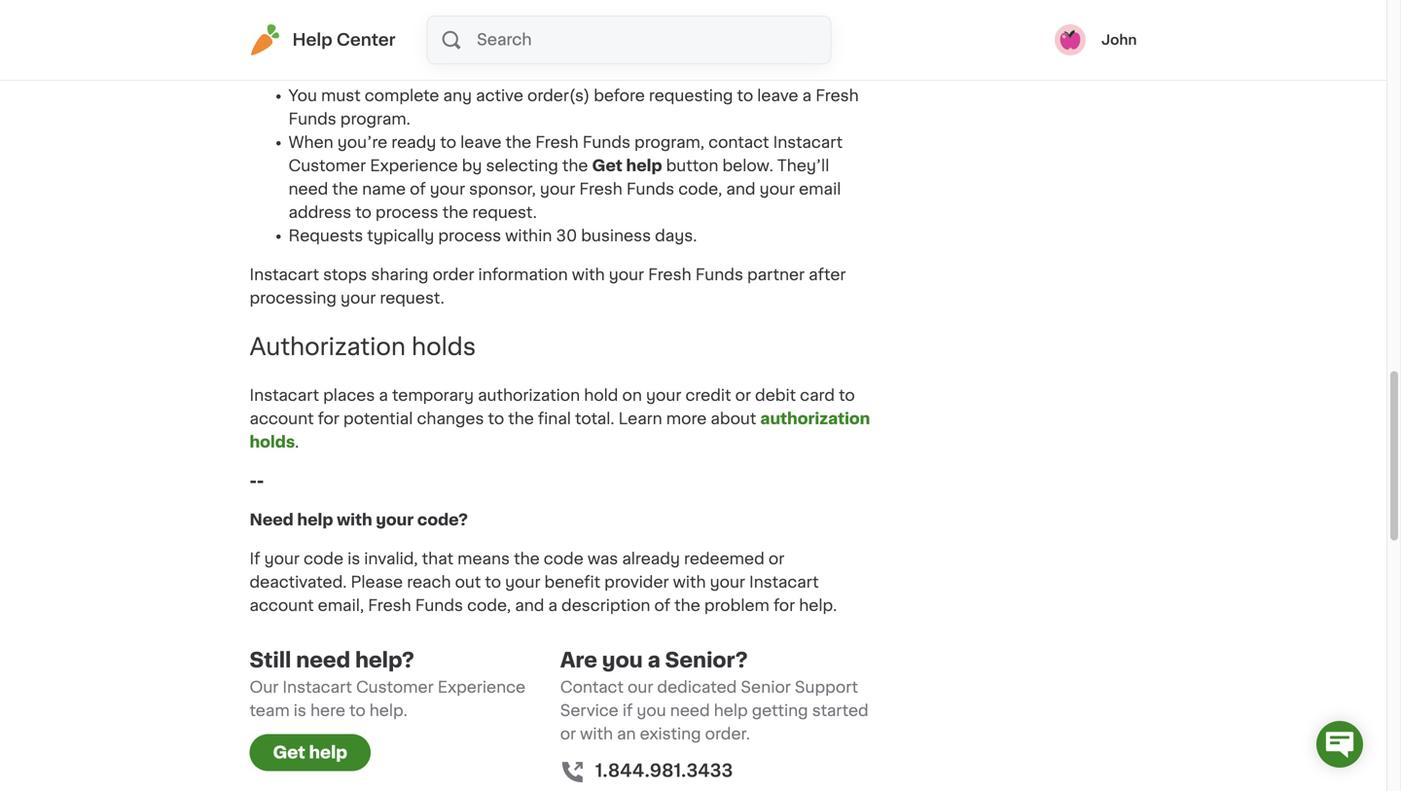 Task type: vqa. For each thing, say whether or not it's contained in the screenshot.
Costco 'Delivery'
no



Task type: locate. For each thing, give the bounding box(es) containing it.
to right changes
[[488, 411, 504, 427]]

help
[[626, 158, 662, 174], [297, 512, 333, 528], [714, 703, 748, 719], [309, 744, 347, 761]]

your down they'll
[[760, 182, 795, 197]]

for right problem
[[774, 598, 795, 614]]

0 horizontal spatial is
[[294, 703, 306, 719]]

need
[[250, 512, 294, 528]]

1 horizontal spatial and
[[727, 182, 756, 197]]

0 vertical spatial for
[[318, 411, 340, 427]]

1 vertical spatial authorization
[[761, 411, 871, 427]]

of
[[410, 182, 426, 197], [655, 598, 671, 614]]

please
[[351, 575, 403, 590]]

holds inside authorization holds
[[250, 434, 295, 450]]

fresh up business
[[579, 182, 623, 197]]

a up the our in the bottom of the page
[[648, 650, 661, 670]]

fresh
[[359, 49, 405, 65], [816, 88, 859, 104], [536, 135, 579, 150], [579, 182, 623, 197], [648, 267, 692, 283], [368, 598, 411, 614]]

your down business
[[609, 267, 644, 283]]

1 vertical spatial is
[[294, 703, 306, 719]]

fresh down 'days.'
[[648, 267, 692, 283]]

1 horizontal spatial authorization
[[761, 411, 871, 427]]

1 vertical spatial need
[[296, 650, 351, 670]]

0 horizontal spatial code,
[[467, 598, 511, 614]]

a up potential
[[379, 388, 388, 403]]

1 vertical spatial request.
[[380, 291, 445, 306]]

funds inside if your code is invalid, that means the code was already redeemed or deactivated. please reach out to your benefit provider with your instacart account email, fresh funds code, and a description of the problem for help.
[[415, 598, 463, 614]]

days.
[[655, 228, 697, 244]]

help center link
[[250, 24, 396, 55]]

means
[[458, 551, 510, 567]]

1 vertical spatial holds
[[250, 434, 295, 450]]

final
[[538, 411, 571, 427]]

or up about
[[735, 388, 751, 403]]

the right the 'selecting'
[[562, 158, 588, 174]]

your down by
[[430, 182, 465, 197]]

get help down program,
[[592, 158, 662, 174]]

before
[[594, 88, 645, 104]]

funds inside instacart stops sharing order information with your fresh funds partner after processing your request.
[[696, 267, 744, 283]]

0 vertical spatial code,
[[679, 182, 723, 197]]

fresh down you must complete any active order(s) before requesting to leave a fresh funds program.
[[536, 135, 579, 150]]

to right here
[[349, 703, 366, 719]]

get help inside button
[[273, 744, 347, 761]]

center
[[337, 32, 396, 48]]

authorization up final
[[478, 388, 580, 403]]

or down service
[[560, 726, 576, 742]]

card
[[800, 388, 835, 403]]

started
[[812, 703, 869, 719]]

0 horizontal spatial get help
[[273, 744, 347, 761]]

you must complete any active order(s) before requesting to leave a fresh funds program.
[[289, 88, 859, 127]]

1 vertical spatial experience
[[438, 680, 526, 695]]

1 vertical spatial or
[[769, 551, 785, 567]]

typically
[[367, 228, 434, 244]]

on
[[623, 388, 642, 403]]

instacart up problem
[[750, 575, 819, 590]]

or right redeemed at the bottom of page
[[769, 551, 785, 567]]

1 vertical spatial you
[[637, 703, 666, 719]]

your up invalid,
[[376, 512, 414, 528]]

more
[[667, 411, 707, 427]]

to up "contact"
[[737, 88, 754, 104]]

1 vertical spatial code,
[[467, 598, 511, 614]]

2 vertical spatial or
[[560, 726, 576, 742]]

for inside if your code is invalid, that means the code was already redeemed or deactivated. please reach out to your benefit provider with your instacart account email, fresh funds code, and a description of the problem for help.
[[774, 598, 795, 614]]

is left here
[[294, 703, 306, 719]]

1 vertical spatial get
[[273, 744, 305, 761]]

funds down reach
[[415, 598, 463, 614]]

with inside instacart stops sharing order information with your fresh funds partner after processing your request.
[[572, 267, 605, 283]]

leave inside 'when you're ready to leave the fresh funds program, contact instacart customer experience by selecting the'
[[461, 135, 502, 150]]

need up here
[[296, 650, 351, 670]]

dedicated
[[657, 680, 737, 695]]

here's how link
[[545, 10, 636, 26]]

1 vertical spatial for
[[774, 598, 795, 614]]

need inside are you a senior? contact our dedicated senior support service if you need help getting started or with an existing order.
[[670, 703, 710, 719]]

need down 'dedicated' at bottom
[[670, 703, 710, 719]]

get down you must complete any active order(s) before requesting to leave a fresh funds program.
[[592, 158, 623, 174]]

to down name
[[355, 205, 372, 220]]

your down redeemed at the bottom of page
[[710, 575, 746, 590]]

leave down help center
[[311, 49, 355, 65]]

0 vertical spatial holds
[[412, 335, 476, 359]]

the up requests typically process within 30 business days.
[[443, 205, 468, 220]]

get inside button
[[273, 744, 305, 761]]

help. inside still need help? our instacart customer experience team is here to help.
[[370, 703, 408, 719]]

0 vertical spatial is
[[348, 551, 360, 567]]

instacart left places
[[250, 388, 319, 403]]

holds up the --
[[250, 434, 295, 450]]

benefit
[[545, 575, 601, 590]]

need inside still need help? our instacart customer experience team is here to help.
[[296, 650, 351, 670]]

potential
[[344, 411, 413, 427]]

1 vertical spatial .
[[295, 434, 299, 450]]

request. down sharing
[[380, 291, 445, 306]]

help up order.
[[714, 703, 748, 719]]

to inside you must complete any active order(s) before requesting to leave a fresh funds program.
[[737, 88, 754, 104]]

customer down when
[[289, 158, 366, 174]]

you right if
[[637, 703, 666, 719]]

0 vertical spatial authorization
[[478, 388, 580, 403]]

when you're ready to leave the fresh funds program, contact instacart customer experience by selecting the
[[289, 135, 843, 174]]

2 horizontal spatial or
[[769, 551, 785, 567]]

1 horizontal spatial is
[[348, 551, 360, 567]]

1 horizontal spatial code,
[[679, 182, 723, 197]]

a inside instacart places a temporary authorization hold on your credit or debit card to account for potential changes to the final total. learn more about
[[379, 388, 388, 403]]

for down places
[[318, 411, 340, 427]]

customer down help?
[[356, 680, 434, 695]]

partner
[[748, 267, 805, 283]]

1 vertical spatial and
[[515, 598, 545, 614]]

getting
[[752, 703, 808, 719]]

instacart inside instacart places a temporary authorization hold on your credit or debit card to account for potential changes to the final total. learn more about
[[250, 388, 319, 403]]

how to leave fresh funds
[[250, 49, 462, 65]]

1 horizontal spatial help.
[[799, 598, 837, 614]]

experience inside still need help? our instacart customer experience team is here to help.
[[438, 680, 526, 695]]

requests
[[289, 228, 363, 244]]

service
[[560, 703, 619, 719]]

0 vertical spatial and
[[727, 182, 756, 197]]

1 account from the top
[[250, 411, 314, 427]]

how
[[250, 49, 287, 65]]

help right the need
[[297, 512, 333, 528]]

are
[[560, 650, 598, 670]]

1 horizontal spatial or
[[735, 388, 751, 403]]

code up benefit
[[544, 551, 584, 567]]

help. right problem
[[799, 598, 837, 614]]

1 vertical spatial customer
[[356, 680, 434, 695]]

a up they'll
[[803, 88, 812, 104]]

0 vertical spatial of
[[410, 182, 426, 197]]

0 vertical spatial request.
[[472, 205, 537, 220]]

1 horizontal spatial request.
[[472, 205, 537, 220]]

of inside if your code is invalid, that means the code was already redeemed or deactivated. please reach out to your benefit provider with your instacart account email, fresh funds code, and a description of the problem for help.
[[655, 598, 671, 614]]

fresh up they'll
[[816, 88, 859, 104]]

0 horizontal spatial help.
[[370, 703, 408, 719]]

get down team
[[273, 744, 305, 761]]

after
[[809, 267, 846, 283]]

2 vertical spatial leave
[[461, 135, 502, 150]]

with down 30
[[572, 267, 605, 283]]

1 horizontal spatial get help
[[592, 158, 662, 174]]

the right means at the left bottom of the page
[[514, 551, 540, 567]]

and
[[727, 182, 756, 197], [515, 598, 545, 614]]

is up 'please'
[[348, 551, 360, 567]]

funds down button
[[627, 182, 675, 197]]

0 horizontal spatial authorization
[[478, 388, 580, 403]]

of right name
[[410, 182, 426, 197]]

instacart inside 'when you're ready to leave the fresh funds program, contact instacart customer experience by selecting the'
[[773, 135, 843, 150]]

your down means at the left bottom of the page
[[505, 575, 541, 590]]

1 horizontal spatial get
[[592, 158, 623, 174]]

0 vertical spatial customer
[[289, 158, 366, 174]]

is
[[348, 551, 360, 567], [294, 703, 306, 719]]

0 vertical spatial .
[[636, 10, 640, 26]]

1 horizontal spatial for
[[774, 598, 795, 614]]

2 horizontal spatial leave
[[757, 88, 799, 104]]

0 vertical spatial leave
[[311, 49, 355, 65]]

instacart up processing
[[250, 267, 319, 283]]

about
[[711, 411, 757, 427]]

a down benefit
[[548, 598, 558, 614]]

your
[[430, 182, 465, 197], [540, 182, 576, 197], [760, 182, 795, 197], [609, 267, 644, 283], [341, 291, 376, 306], [646, 388, 682, 403], [376, 512, 414, 528], [264, 551, 300, 567], [505, 575, 541, 590], [710, 575, 746, 590]]

instacart up here
[[283, 680, 352, 695]]

they'll
[[778, 158, 830, 174]]

0 vertical spatial process
[[376, 205, 439, 220]]

authorization inside authorization holds
[[761, 411, 871, 427]]

1 vertical spatial help.
[[370, 703, 408, 719]]

ready
[[392, 135, 436, 150]]

0 horizontal spatial of
[[410, 182, 426, 197]]

was
[[588, 551, 618, 567]]

2 - from the left
[[257, 473, 264, 489]]

order.
[[705, 726, 750, 742]]

code,
[[679, 182, 723, 197], [467, 598, 511, 614]]

or inside instacart places a temporary authorization hold on your credit or debit card to account for potential changes to the final total. learn more about
[[735, 388, 751, 403]]

0 horizontal spatial .
[[295, 434, 299, 450]]

of inside button below. they'll need the name of your sponsor, your fresh funds code, and your email address to process the request.
[[410, 182, 426, 197]]

instacart inside instacart stops sharing order information with your fresh funds partner after processing your request.
[[250, 267, 319, 283]]

1 horizontal spatial holds
[[412, 335, 476, 359]]

a inside are you a senior? contact our dedicated senior support service if you need help getting started or with an existing order.
[[648, 650, 661, 670]]

funds left partner
[[696, 267, 744, 283]]

0 horizontal spatial for
[[318, 411, 340, 427]]

to
[[302, 10, 318, 26], [290, 49, 307, 65], [737, 88, 754, 104], [440, 135, 457, 150], [355, 205, 372, 220], [839, 388, 855, 403], [488, 411, 504, 427], [485, 575, 501, 590], [349, 703, 366, 719]]

get help down here
[[273, 744, 347, 761]]

code, down out
[[467, 598, 511, 614]]

request. down the 'sponsor,'
[[472, 205, 537, 220]]

you're
[[338, 135, 388, 150]]

instacart inside still need help? our instacart customer experience team is here to help.
[[283, 680, 352, 695]]

1 vertical spatial process
[[438, 228, 501, 244]]

funds down you must complete any active order(s) before requesting to leave a fresh funds program.
[[583, 135, 631, 150]]

process up typically
[[376, 205, 439, 220]]

0 vertical spatial get
[[592, 158, 623, 174]]

the inside instacart places a temporary authorization hold on your credit or debit card to account for potential changes to the final total. learn more about
[[508, 411, 534, 427]]

0 vertical spatial need
[[289, 182, 328, 197]]

funds up when
[[289, 111, 337, 127]]

fresh down 'please'
[[368, 598, 411, 614]]

program,
[[635, 135, 705, 150]]

an
[[617, 726, 636, 742]]

leave
[[311, 49, 355, 65], [757, 88, 799, 104], [461, 135, 502, 150]]

or inside if your code is invalid, that means the code was already redeemed or deactivated. please reach out to your benefit provider with your instacart account email, fresh funds code, and a description of the problem for help.
[[769, 551, 785, 567]]

you up the our in the bottom of the page
[[602, 650, 643, 670]]

funds
[[408, 49, 459, 65], [289, 111, 337, 127], [583, 135, 631, 150], [627, 182, 675, 197], [696, 267, 744, 283], [415, 598, 463, 614]]

to inside if your code is invalid, that means the code was already redeemed or deactivated. please reach out to your benefit provider with your instacart account email, fresh funds code, and a description of the problem for help.
[[485, 575, 501, 590]]

0 vertical spatial help.
[[799, 598, 837, 614]]

of down provider at bottom left
[[655, 598, 671, 614]]

0 horizontal spatial get
[[273, 744, 305, 761]]

1 horizontal spatial of
[[655, 598, 671, 614]]

account up the --
[[250, 411, 314, 427]]

selecting
[[486, 158, 559, 174]]

trying to turn off promotional emails? here's how .
[[250, 10, 640, 26]]

or
[[735, 388, 751, 403], [769, 551, 785, 567], [560, 726, 576, 742]]

0 vertical spatial or
[[735, 388, 751, 403]]

requests typically process within 30 business days.
[[289, 228, 697, 244]]

email
[[799, 182, 841, 197]]

help down here
[[309, 744, 347, 761]]

authorization
[[478, 388, 580, 403], [761, 411, 871, 427]]

1 - from the left
[[250, 473, 257, 489]]

instacart inside if your code is invalid, that means the code was already redeemed or deactivated. please reach out to your benefit provider with your instacart account email, fresh funds code, and a description of the problem for help.
[[750, 575, 819, 590]]

redeemed
[[684, 551, 765, 567]]

address
[[289, 205, 351, 220]]

2 account from the top
[[250, 598, 314, 614]]

your down 'when you're ready to leave the fresh funds program, contact instacart customer experience by selecting the'
[[540, 182, 576, 197]]

0 horizontal spatial code
[[304, 551, 344, 567]]

here
[[310, 703, 345, 719]]

0 vertical spatial you
[[602, 650, 643, 670]]

1 vertical spatial leave
[[757, 88, 799, 104]]

1 vertical spatial account
[[250, 598, 314, 614]]

still
[[250, 650, 291, 670]]

request.
[[472, 205, 537, 220], [380, 291, 445, 306]]

here's
[[545, 10, 598, 26]]

account down deactivated.
[[250, 598, 314, 614]]

our
[[250, 680, 279, 695]]

email,
[[318, 598, 364, 614]]

your right on
[[646, 388, 682, 403]]

leave inside you must complete any active order(s) before requesting to leave a fresh funds program.
[[757, 88, 799, 104]]

john
[[1102, 33, 1137, 47]]

to right ready
[[440, 135, 457, 150]]

order
[[433, 267, 474, 283]]

need up address
[[289, 182, 328, 197]]

authorization down "card"
[[761, 411, 871, 427]]

1 horizontal spatial leave
[[461, 135, 502, 150]]

0 horizontal spatial and
[[515, 598, 545, 614]]

0 vertical spatial get help
[[592, 158, 662, 174]]

with down service
[[580, 726, 613, 742]]

holds up temporary
[[412, 335, 476, 359]]

0 vertical spatial experience
[[370, 158, 458, 174]]

1 vertical spatial of
[[655, 598, 671, 614]]

1 horizontal spatial code
[[544, 551, 584, 567]]

help. down help?
[[370, 703, 408, 719]]

with down redeemed at the bottom of page
[[673, 575, 706, 590]]

2 vertical spatial need
[[670, 703, 710, 719]]

instacart up they'll
[[773, 135, 843, 150]]

leave up "contact"
[[757, 88, 799, 104]]

leave up by
[[461, 135, 502, 150]]

the left final
[[508, 411, 534, 427]]

instacart image
[[250, 24, 281, 55]]

need inside button below. they'll need the name of your sponsor, your fresh funds code, and your email address to process the request.
[[289, 182, 328, 197]]

1 vertical spatial get help
[[273, 744, 347, 761]]

requesting
[[649, 88, 733, 104]]

0 vertical spatial account
[[250, 411, 314, 427]]

to right out
[[485, 575, 501, 590]]

0 horizontal spatial or
[[560, 726, 576, 742]]

code up deactivated.
[[304, 551, 344, 567]]

code, inside if your code is invalid, that means the code was already redeemed or deactivated. please reach out to your benefit provider with your instacart account email, fresh funds code, and a description of the problem for help.
[[467, 598, 511, 614]]

process up order
[[438, 228, 501, 244]]

0 horizontal spatial leave
[[311, 49, 355, 65]]

0 horizontal spatial holds
[[250, 434, 295, 450]]

the
[[506, 135, 532, 150], [562, 158, 588, 174], [332, 182, 358, 197], [443, 205, 468, 220], [508, 411, 534, 427], [514, 551, 540, 567], [675, 598, 701, 614]]

code, down button
[[679, 182, 723, 197]]

0 horizontal spatial request.
[[380, 291, 445, 306]]

instacart places a temporary authorization hold on your credit or debit card to account for potential changes to the final total. learn more about
[[250, 388, 855, 427]]

turn
[[322, 10, 354, 26]]

for
[[318, 411, 340, 427], [774, 598, 795, 614]]

help?
[[355, 650, 414, 670]]

-
[[250, 473, 257, 489], [257, 473, 264, 489]]

experience
[[370, 158, 458, 174], [438, 680, 526, 695]]

code
[[304, 551, 344, 567], [544, 551, 584, 567]]



Task type: describe. For each thing, give the bounding box(es) containing it.
get help button
[[250, 734, 371, 771]]

are you a senior? contact our dedicated senior support service if you need help getting started or with an existing order.
[[560, 650, 869, 742]]

holds for authorization holds
[[250, 434, 295, 450]]

Search search field
[[475, 17, 831, 63]]

if your code is invalid, that means the code was already redeemed or deactivated. please reach out to your benefit provider with your instacart account email, fresh funds code, and a description of the problem for help.
[[250, 551, 841, 614]]

authorization holds link
[[250, 411, 871, 450]]

deactivated.
[[250, 575, 347, 590]]

reach
[[407, 575, 451, 590]]

code, inside button below. they'll need the name of your sponsor, your fresh funds code, and your email address to process the request.
[[679, 182, 723, 197]]

authorization
[[250, 335, 406, 359]]

fresh inside button below. they'll need the name of your sponsor, your fresh funds code, and your email address to process the request.
[[579, 182, 623, 197]]

authorization inside instacart places a temporary authorization hold on your credit or debit card to account for potential changes to the final total. learn more about
[[478, 388, 580, 403]]

help inside button
[[309, 744, 347, 761]]

contact
[[709, 135, 769, 150]]

and inside if your code is invalid, that means the code was already redeemed or deactivated. please reach out to your benefit provider with your instacart account email, fresh funds code, and a description of the problem for help.
[[515, 598, 545, 614]]

authorization holds
[[250, 411, 871, 450]]

1.844.981.3433
[[595, 762, 733, 779]]

how
[[602, 10, 636, 26]]

holds for authorization holds
[[412, 335, 476, 359]]

to inside still need help? our instacart customer experience team is here to help.
[[349, 703, 366, 719]]

within
[[505, 228, 552, 244]]

customer inside 'when you're ready to leave the fresh funds program, contact instacart customer experience by selecting the'
[[289, 158, 366, 174]]

credit
[[686, 388, 731, 403]]

funds inside button below. they'll need the name of your sponsor, your fresh funds code, and your email address to process the request.
[[627, 182, 675, 197]]

fresh inside instacart stops sharing order information with your fresh funds partner after processing your request.
[[648, 267, 692, 283]]

and inside button below. they'll need the name of your sponsor, your fresh funds code, and your email address to process the request.
[[727, 182, 756, 197]]

fresh inside if your code is invalid, that means the code was already redeemed or deactivated. please reach out to your benefit provider with your instacart account email, fresh funds code, and a description of the problem for help.
[[368, 598, 411, 614]]

active
[[476, 88, 524, 104]]

your down stops
[[341, 291, 376, 306]]

code?
[[417, 512, 468, 528]]

problem
[[705, 598, 770, 614]]

help down program,
[[626, 158, 662, 174]]

below.
[[723, 158, 774, 174]]

1 horizontal spatial .
[[636, 10, 640, 26]]

to inside 'when you're ready to leave the fresh funds program, contact instacart customer experience by selecting the'
[[440, 135, 457, 150]]

must
[[321, 88, 361, 104]]

1.844.981.3433 link
[[595, 758, 733, 784]]

process inside button below. they'll need the name of your sponsor, your fresh funds code, and your email address to process the request.
[[376, 205, 439, 220]]

user avatar image
[[1055, 24, 1086, 55]]

account inside instacart places a temporary authorization hold on your credit or debit card to account for potential changes to the final total. learn more about
[[250, 411, 314, 427]]

sponsor,
[[469, 182, 536, 197]]

help center
[[292, 32, 396, 48]]

existing
[[640, 726, 701, 742]]

team
[[250, 703, 290, 719]]

invalid,
[[364, 551, 418, 567]]

1 code from the left
[[304, 551, 344, 567]]

fresh inside 'when you're ready to leave the fresh funds program, contact instacart customer experience by selecting the'
[[536, 135, 579, 150]]

when
[[289, 135, 334, 150]]

stops
[[323, 267, 367, 283]]

help
[[292, 32, 333, 48]]

debit
[[755, 388, 796, 403]]

hold
[[584, 388, 619, 403]]

is inside still need help? our instacart customer experience team is here to help.
[[294, 703, 306, 719]]

processing
[[250, 291, 337, 306]]

customer inside still need help? our instacart customer experience team is here to help.
[[356, 680, 434, 695]]

fresh inside you must complete any active order(s) before requesting to leave a fresh funds program.
[[816, 88, 859, 104]]

total.
[[575, 411, 615, 427]]

still need help? our instacart customer experience team is here to help.
[[250, 650, 526, 719]]

--
[[250, 473, 264, 489]]

your right 'if'
[[264, 551, 300, 567]]

any
[[443, 88, 472, 104]]

instacart stops sharing order information with your fresh funds partner after processing your request.
[[250, 267, 846, 306]]

off
[[358, 10, 380, 26]]

the up the 'selecting'
[[506, 135, 532, 150]]

to down help
[[290, 49, 307, 65]]

30
[[556, 228, 577, 244]]

trying
[[250, 10, 298, 26]]

you
[[289, 88, 317, 104]]

with inside are you a senior? contact our dedicated senior support service if you need help getting started or with an existing order.
[[580, 726, 613, 742]]

to up help
[[302, 10, 318, 26]]

out
[[455, 575, 481, 590]]

senior
[[741, 680, 791, 695]]

the up address
[[332, 182, 358, 197]]

information
[[478, 267, 568, 283]]

order(s)
[[528, 88, 590, 104]]

if
[[623, 703, 633, 719]]

funds inside 'when you're ready to leave the fresh funds program, contact instacart customer experience by selecting the'
[[583, 135, 631, 150]]

senior?
[[665, 650, 748, 670]]

support
[[795, 680, 858, 695]]

to inside button below. they'll need the name of your sponsor, your fresh funds code, and your email address to process the request.
[[355, 205, 372, 220]]

funds inside you must complete any active order(s) before requesting to leave a fresh funds program.
[[289, 111, 337, 127]]

name
[[362, 182, 406, 197]]

provider
[[605, 575, 669, 590]]

with inside if your code is invalid, that means the code was already redeemed or deactivated. please reach out to your benefit provider with your instacart account email, fresh funds code, and a description of the problem for help.
[[673, 575, 706, 590]]

temporary
[[392, 388, 474, 403]]

authorization holds
[[250, 335, 476, 359]]

if
[[250, 551, 260, 567]]

experience inside 'when you're ready to leave the fresh funds program, contact instacart customer experience by selecting the'
[[370, 158, 458, 174]]

is inside if your code is invalid, that means the code was already redeemed or deactivated. please reach out to your benefit provider with your instacart account email, fresh funds code, and a description of the problem for help.
[[348, 551, 360, 567]]

contact
[[560, 680, 624, 695]]

for inside instacart places a temporary authorization hold on your credit or debit card to account for potential changes to the final total. learn more about
[[318, 411, 340, 427]]

button below. they'll need the name of your sponsor, your fresh funds code, and your email address to process the request.
[[289, 158, 841, 220]]

help. inside if your code is invalid, that means the code was already redeemed or deactivated. please reach out to your benefit provider with your instacart account email, fresh funds code, and a description of the problem for help.
[[799, 598, 837, 614]]

need help with your code?
[[250, 512, 468, 528]]

with up invalid,
[[337, 512, 372, 528]]

program.
[[340, 111, 411, 127]]

description
[[562, 598, 651, 614]]

2 code from the left
[[544, 551, 584, 567]]

that
[[422, 551, 454, 567]]

funds down promotional
[[408, 49, 459, 65]]

complete
[[365, 88, 439, 104]]

our
[[628, 680, 653, 695]]

a inside if your code is invalid, that means the code was already redeemed or deactivated. please reach out to your benefit provider with your instacart account email, fresh funds code, and a description of the problem for help.
[[548, 598, 558, 614]]

request. inside instacart stops sharing order information with your fresh funds partner after processing your request.
[[380, 291, 445, 306]]

your inside instacart places a temporary authorization hold on your credit or debit card to account for potential changes to the final total. learn more about
[[646, 388, 682, 403]]

to right "card"
[[839, 388, 855, 403]]

places
[[323, 388, 375, 403]]

fresh down the center on the left of page
[[359, 49, 405, 65]]

a inside you must complete any active order(s) before requesting to leave a fresh funds program.
[[803, 88, 812, 104]]

john link
[[1055, 24, 1137, 55]]

the left problem
[[675, 598, 701, 614]]

account inside if your code is invalid, that means the code was already redeemed or deactivated. please reach out to your benefit provider with your instacart account email, fresh funds code, and a description of the problem for help.
[[250, 598, 314, 614]]

request. inside button below. they'll need the name of your sponsor, your fresh funds code, and your email address to process the request.
[[472, 205, 537, 220]]

button
[[666, 158, 719, 174]]

help inside are you a senior? contact our dedicated senior support service if you need help getting started or with an existing order.
[[714, 703, 748, 719]]

or inside are you a senior? contact our dedicated senior support service if you need help getting started or with an existing order.
[[560, 726, 576, 742]]

business
[[581, 228, 651, 244]]

by
[[462, 158, 482, 174]]



